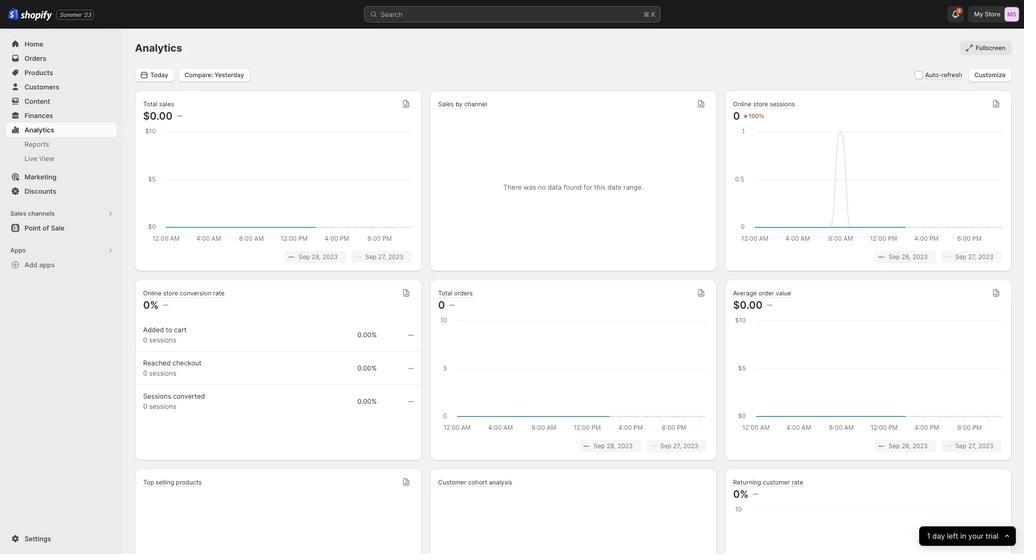 Task type: locate. For each thing, give the bounding box(es) containing it.
sales for sales by channel
[[438, 100, 454, 108]]

no change image for 0
[[449, 301, 455, 309]]

discounts
[[25, 187, 56, 195]]

summer '23
[[59, 11, 91, 18]]

0 left decrease of 100% 'image' at the right top
[[733, 110, 740, 122]]

1 horizontal spatial rate
[[792, 479, 803, 486]]

2 no change image from the left
[[449, 301, 455, 309]]

discounts link
[[6, 184, 117, 198]]

sales left the by
[[438, 100, 454, 108]]

cohort
[[468, 479, 487, 486]]

no change image down total orders dropdown button
[[449, 301, 455, 309]]

added to cart 0 sessions
[[143, 326, 187, 344]]

list
[[145, 251, 412, 263], [735, 251, 1002, 263], [440, 440, 707, 453], [735, 440, 1002, 453]]

by
[[456, 100, 463, 108]]

k
[[651, 10, 656, 18]]

conversion
[[180, 289, 211, 297]]

summer
[[59, 11, 81, 18]]

0.00%
[[357, 331, 377, 339], [357, 364, 377, 372], [357, 397, 377, 405]]

sessions inside the sessions converted 0 sessions
[[149, 402, 176, 411]]

3 sessions from the top
[[149, 402, 176, 411]]

customers
[[25, 83, 59, 91]]

0 down reached
[[143, 369, 147, 377]]

2 0.00% from the top
[[357, 364, 377, 372]]

1 vertical spatial total
[[438, 289, 452, 297]]

0 horizontal spatial analytics
[[25, 126, 54, 134]]

⌘
[[643, 10, 650, 18]]

0% down online
[[143, 299, 159, 311]]

total
[[143, 100, 157, 108], [438, 289, 452, 297]]

channel
[[464, 100, 487, 108]]

total left orders
[[438, 289, 452, 297]]

sessions down 'sessions' in the left of the page
[[149, 402, 176, 411]]

1 vertical spatial rate
[[792, 479, 803, 486]]

sessions
[[143, 392, 171, 400]]

1 horizontal spatial total
[[438, 289, 452, 297]]

1 sessions from the top
[[149, 336, 176, 344]]

rate inside dropdown button
[[792, 479, 803, 486]]

auto-refresh
[[925, 71, 962, 79]]

⌘ k
[[643, 10, 656, 18]]

1 vertical spatial 0.00%
[[357, 364, 377, 372]]

1
[[927, 532, 930, 541]]

point of sale button
[[0, 221, 123, 235]]

1 vertical spatial 0%
[[733, 488, 749, 501]]

orders link
[[6, 51, 117, 65]]

finances link
[[6, 108, 117, 123]]

customer
[[438, 479, 466, 486]]

no change image down 'store'
[[163, 301, 168, 309]]

0 vertical spatial $0.00
[[143, 110, 173, 122]]

products
[[176, 479, 202, 486]]

0% down returning
[[733, 488, 749, 501]]

0 vertical spatial rate
[[213, 289, 225, 297]]

sep 27, 2023
[[365, 253, 403, 261], [955, 253, 993, 261], [660, 442, 698, 450], [955, 442, 993, 450]]

1 no change image from the left
[[163, 301, 168, 309]]

0 inside reached checkout 0 sessions
[[143, 369, 147, 377]]

sep
[[299, 253, 310, 261], [365, 253, 376, 261], [889, 253, 900, 261], [955, 253, 967, 261], [594, 442, 605, 450], [660, 442, 672, 450], [889, 442, 900, 450], [955, 442, 967, 450]]

1 horizontal spatial sales
[[438, 100, 454, 108]]

reached checkout 0 sessions
[[143, 359, 201, 377]]

rate right customer
[[792, 479, 803, 486]]

0 down 'sessions' in the left of the page
[[143, 402, 147, 411]]

0 vertical spatial sessions
[[149, 336, 176, 344]]

finances
[[25, 111, 53, 120]]

customize
[[975, 71, 1006, 78]]

point
[[25, 224, 41, 232]]

total sales button
[[143, 100, 174, 109]]

total left sales at the left top of the page
[[143, 100, 157, 108]]

sessions converted 0 sessions
[[143, 392, 205, 411]]

0 horizontal spatial 0%
[[143, 299, 159, 311]]

0 vertical spatial 0%
[[143, 299, 159, 311]]

sales inside sales by channel "dropdown button"
[[438, 100, 454, 108]]

returning
[[733, 479, 761, 486]]

live view
[[25, 154, 55, 163]]

compare: yesterday button
[[178, 68, 250, 82]]

1 day left in your trial
[[927, 532, 998, 541]]

no
[[538, 183, 546, 191]]

total orders button
[[438, 289, 473, 298]]

0%
[[143, 299, 159, 311], [733, 488, 749, 501]]

2 vertical spatial sessions
[[149, 402, 176, 411]]

sessions down to
[[149, 336, 176, 344]]

0
[[733, 110, 740, 122], [438, 299, 445, 311], [143, 336, 147, 344], [143, 369, 147, 377], [143, 402, 147, 411]]

sessions for sessions
[[149, 402, 176, 411]]

data
[[548, 183, 562, 191]]

of
[[43, 224, 49, 232]]

rate inside dropdown button
[[213, 289, 225, 297]]

2 vertical spatial 0.00%
[[357, 397, 377, 405]]

3 0.00% from the top
[[357, 397, 377, 405]]

products link
[[6, 65, 117, 80]]

1 horizontal spatial 0%
[[733, 488, 749, 501]]

channels
[[28, 210, 55, 217]]

rate
[[213, 289, 225, 297], [792, 479, 803, 486]]

0 vertical spatial total
[[143, 100, 157, 108]]

customer cohort analysis button
[[438, 479, 512, 487]]

analytics
[[135, 42, 182, 54], [25, 126, 54, 134]]

1 vertical spatial analytics
[[25, 126, 54, 134]]

sessions down reached
[[149, 369, 176, 377]]

2 sessions from the top
[[149, 369, 176, 377]]

customer
[[763, 479, 790, 486]]

total for $0.00
[[143, 100, 157, 108]]

sale
[[51, 224, 64, 232]]

analytics down finances
[[25, 126, 54, 134]]

0 vertical spatial analytics
[[135, 42, 182, 54]]

0 vertical spatial sales
[[438, 100, 454, 108]]

0 horizontal spatial sales
[[10, 210, 26, 217]]

1 vertical spatial sessions
[[149, 369, 176, 377]]

sales inside sales channels button
[[10, 210, 26, 217]]

0 vertical spatial 0.00%
[[357, 331, 377, 339]]

my
[[974, 10, 983, 18]]

1 horizontal spatial no change image
[[449, 301, 455, 309]]

live
[[25, 154, 37, 163]]

1 vertical spatial sales
[[10, 210, 26, 217]]

rate right the conversion at the bottom
[[213, 289, 225, 297]]

sales up the point
[[10, 210, 26, 217]]

sessions
[[149, 336, 176, 344], [149, 369, 176, 377], [149, 402, 176, 411]]

analytics up "today"
[[135, 42, 182, 54]]

28,
[[312, 253, 321, 261], [902, 253, 911, 261], [607, 442, 616, 450], [902, 442, 911, 450]]

sales
[[159, 100, 174, 108]]

range.
[[624, 183, 643, 191]]

converted
[[173, 392, 205, 400]]

$0.00
[[143, 110, 173, 122], [733, 299, 763, 311]]

no change image
[[163, 301, 168, 309], [449, 301, 455, 309]]

0 horizontal spatial no change image
[[163, 301, 168, 309]]

view
[[39, 154, 55, 163]]

sales
[[438, 100, 454, 108], [10, 210, 26, 217]]

1 horizontal spatial $0.00
[[733, 299, 763, 311]]

decrease of 100% image
[[744, 112, 765, 120]]

1 vertical spatial $0.00
[[733, 299, 763, 311]]

checkout
[[172, 359, 201, 367]]

no change image
[[177, 112, 182, 120], [767, 301, 772, 309], [408, 331, 414, 340], [408, 365, 414, 373], [408, 398, 414, 406], [753, 490, 758, 499]]

sessions inside reached checkout 0 sessions
[[149, 369, 176, 377]]

my store image
[[1005, 7, 1019, 21]]

1 0.00% from the top
[[357, 331, 377, 339]]

0 down added
[[143, 336, 147, 344]]

fullscreen
[[976, 44, 1006, 52]]

date
[[608, 183, 622, 191]]

0 horizontal spatial rate
[[213, 289, 225, 297]]

apps button
[[6, 243, 117, 258]]

0 horizontal spatial total
[[143, 100, 157, 108]]

added
[[143, 326, 164, 334]]

returning customer rate button
[[733, 479, 803, 487]]

trial
[[986, 532, 998, 541]]



Task type: describe. For each thing, give the bounding box(es) containing it.
content link
[[6, 94, 117, 108]]

online store conversion rate
[[143, 289, 225, 297]]

0 horizontal spatial $0.00
[[143, 110, 173, 122]]

found
[[564, 183, 582, 191]]

customer cohort analysis
[[438, 479, 512, 486]]

apps
[[39, 261, 55, 269]]

sessions inside added to cart 0 sessions
[[149, 336, 176, 344]]

refresh
[[942, 71, 962, 79]]

no change image for 0%
[[163, 301, 168, 309]]

home
[[25, 40, 43, 48]]

1 day left in your trial button
[[919, 527, 1016, 546]]

total for 0
[[438, 289, 452, 297]]

add apps button
[[6, 258, 117, 272]]

home link
[[6, 37, 117, 51]]

orders
[[25, 54, 46, 62]]

sessions for reached
[[149, 369, 176, 377]]

online store conversion rate button
[[143, 289, 225, 298]]

settings link
[[6, 532, 117, 546]]

compare:
[[185, 71, 213, 78]]

0.00% for reached checkout
[[357, 364, 377, 372]]

marketing
[[25, 173, 57, 181]]

sales channels
[[10, 210, 55, 217]]

add apps
[[25, 261, 55, 269]]

in
[[960, 532, 966, 541]]

today
[[150, 71, 168, 78]]

customer cohort analysis button
[[430, 469, 717, 554]]

reports
[[25, 140, 49, 148]]

this
[[594, 183, 606, 191]]

top selling products button
[[135, 469, 422, 554]]

auto-
[[925, 71, 942, 79]]

top
[[143, 479, 154, 486]]

analytics inside analytics link
[[25, 126, 54, 134]]

was
[[524, 183, 536, 191]]

0% for online store conversion rate
[[143, 299, 159, 311]]

left
[[947, 532, 958, 541]]

sales by channel
[[438, 100, 487, 108]]

0 inside the sessions converted 0 sessions
[[143, 402, 147, 411]]

apps
[[10, 246, 26, 254]]

total sales
[[143, 100, 174, 108]]

for
[[584, 183, 592, 191]]

orders
[[454, 289, 473, 297]]

compare: yesterday
[[185, 71, 244, 78]]

there
[[503, 183, 522, 191]]

my store
[[974, 10, 1001, 18]]

total orders
[[438, 289, 473, 297]]

0% for returning customer rate
[[733, 488, 749, 501]]

0.00% for sessions converted
[[357, 397, 377, 405]]

selling
[[156, 479, 174, 486]]

yesterday
[[215, 71, 244, 78]]

add
[[25, 261, 37, 269]]

live view link
[[6, 151, 117, 166]]

sales channels button
[[6, 207, 117, 221]]

content
[[25, 97, 50, 105]]

0 inside added to cart 0 sessions
[[143, 336, 147, 344]]

there was no data found for this date range.
[[503, 183, 643, 191]]

point of sale link
[[6, 221, 117, 235]]

analysis
[[489, 479, 512, 486]]

today button
[[135, 68, 174, 82]]

store
[[163, 289, 178, 297]]

store
[[985, 10, 1001, 18]]

reached
[[143, 359, 171, 367]]

customize button
[[968, 68, 1012, 82]]

your
[[968, 532, 984, 541]]

customers link
[[6, 80, 117, 94]]

summer '23 link
[[56, 9, 94, 20]]

top selling products
[[143, 479, 202, 486]]

sales by channel button
[[438, 100, 487, 109]]

products
[[25, 69, 53, 77]]

shopify image
[[8, 8, 19, 20]]

analytics link
[[6, 123, 117, 137]]

fullscreen button
[[960, 41, 1012, 55]]

online
[[143, 289, 162, 297]]

sales for sales channels
[[10, 210, 26, 217]]

cart
[[174, 326, 187, 334]]

0.00% for added to cart
[[357, 331, 377, 339]]

day
[[932, 532, 945, 541]]

'23
[[83, 11, 91, 18]]

top selling products button
[[143, 479, 202, 487]]

shopify image
[[21, 11, 52, 21]]

1 horizontal spatial analytics
[[135, 42, 182, 54]]

0 down total orders dropdown button
[[438, 299, 445, 311]]



Task type: vqa. For each thing, say whether or not it's contained in the screenshot.
Shopify's "USD/month"
no



